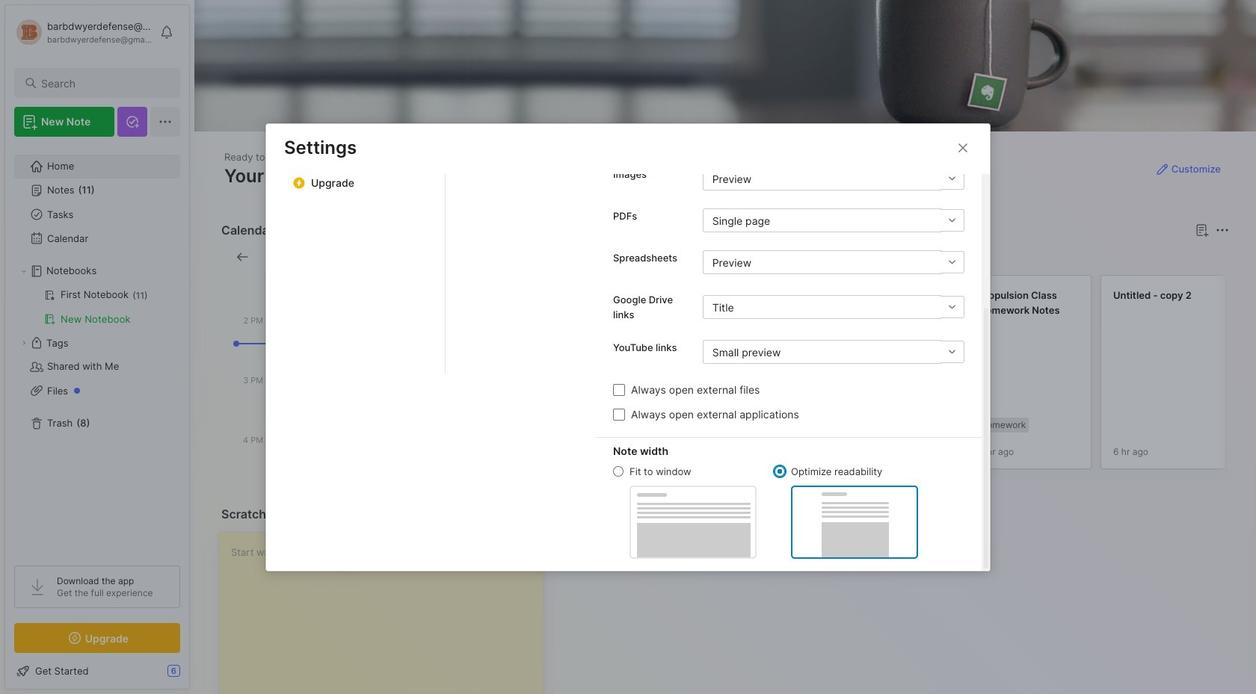 Task type: describe. For each thing, give the bounding box(es) containing it.
main element
[[0, 0, 195, 695]]

Start writing… text field
[[231, 533, 543, 695]]

close image
[[955, 139, 973, 157]]

1 tab from the left
[[566, 248, 610, 266]]

Search text field
[[41, 76, 167, 91]]



Task type: vqa. For each thing, say whether or not it's contained in the screenshot.
the More actions field
no



Task type: locate. For each thing, give the bounding box(es) containing it.
tab list
[[446, 0, 595, 374], [566, 248, 1228, 266]]

2 tab from the left
[[616, 248, 676, 266]]

tree inside main element
[[5, 146, 189, 553]]

None search field
[[41, 74, 167, 92]]

None checkbox
[[613, 409, 625, 421]]

row group
[[563, 275, 1257, 479]]

0 horizontal spatial tab
[[566, 248, 610, 266]]

None radio
[[775, 467, 786, 477]]

tree
[[5, 146, 189, 553]]

none search field inside main element
[[41, 74, 167, 92]]

Choose default view option for YouTube links field
[[703, 340, 965, 364]]

expand tags image
[[19, 339, 28, 348]]

group
[[14, 284, 180, 331]]

Choose default view option for Google Drive links field
[[703, 295, 965, 319]]

Choose default view option for PDFs field
[[703, 209, 965, 233]]

group inside main element
[[14, 284, 180, 331]]

expand notebooks image
[[19, 267, 28, 276]]

tab
[[566, 248, 610, 266], [616, 248, 676, 266]]

Choose default view option for Images field
[[703, 167, 965, 191]]

Choose default view option for Spreadsheets field
[[703, 251, 965, 275]]

option group
[[613, 465, 919, 559]]

None radio
[[613, 467, 624, 477]]

None checkbox
[[613, 384, 625, 396]]

1 horizontal spatial tab
[[616, 248, 676, 266]]



